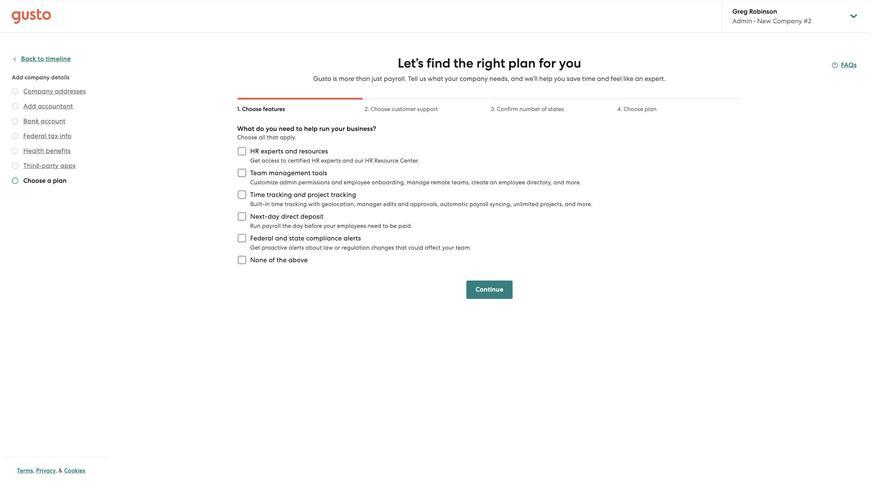 Task type: describe. For each thing, give the bounding box(es) containing it.
choose for choose plan
[[624, 106, 643, 113]]

robinson
[[749, 8, 777, 16]]

choose features
[[242, 106, 285, 113]]

our
[[355, 157, 364, 164]]

cookies button
[[64, 467, 85, 476]]

syncing,
[[490, 201, 512, 208]]

1 vertical spatial of
[[269, 257, 275, 264]]

customize
[[250, 179, 278, 186]]

1 vertical spatial more.
[[577, 201, 593, 208]]

check image for company
[[12, 88, 18, 95]]

home image
[[11, 9, 51, 24]]

tracking down time tracking and project tracking
[[285, 201, 307, 208]]

customer
[[392, 106, 416, 113]]

run payroll the day before your employees need to be paid.
[[250, 223, 412, 230]]

than
[[356, 75, 370, 83]]

and right projects,
[[565, 201, 576, 208]]

accountant
[[38, 102, 73, 110]]

your up the compliance
[[324, 223, 336, 230]]

apply.
[[280, 134, 296, 141]]

about
[[305, 245, 322, 252]]

add accountant button
[[23, 102, 73, 111]]

teams,
[[452, 179, 470, 186]]

needs,
[[489, 75, 509, 83]]

choose customer support
[[371, 106, 438, 113]]

tools
[[312, 169, 327, 177]]

addresses
[[55, 88, 86, 95]]

remote
[[431, 179, 450, 186]]

check image for add
[[12, 103, 18, 110]]

state
[[289, 235, 305, 242]]

that inside what do you need to help run your business? choose all that apply.
[[267, 134, 278, 141]]

0 vertical spatial alerts
[[344, 235, 361, 242]]

plan inside 'let's find the right plan for you gusto is more than just payroll. tell us what your company needs, and we'll help you save time and feel like an expert.'
[[508, 55, 536, 71]]

1 vertical spatial you
[[554, 75, 565, 83]]

help inside what do you need to help run your business? choose all that apply.
[[304, 125, 318, 133]]

just
[[372, 75, 382, 83]]

next-
[[250, 213, 268, 221]]

affect
[[425, 245, 441, 252]]

time
[[250, 191, 265, 199]]

greg
[[732, 8, 748, 16]]

employees
[[337, 223, 366, 230]]

regulation
[[342, 245, 370, 252]]

time tracking and project tracking
[[250, 191, 356, 199]]

to left the be at the left
[[383, 223, 388, 230]]

company inside greg robinson admin • new company #2
[[773, 17, 802, 25]]

permissions
[[298, 179, 330, 186]]

create
[[471, 179, 489, 186]]

terms link
[[17, 468, 33, 475]]

management
[[269, 169, 311, 177]]

compliance
[[306, 235, 342, 242]]

federal and state compliance alerts
[[250, 235, 361, 242]]

1 vertical spatial alerts
[[289, 245, 304, 252]]

choose plan
[[624, 106, 657, 113]]

team management tools
[[250, 169, 327, 177]]

0 horizontal spatial an
[[490, 179, 497, 186]]

what
[[237, 125, 254, 133]]

tell
[[408, 75, 418, 83]]

unlimited
[[513, 201, 539, 208]]

bank
[[23, 117, 39, 125]]

certified
[[288, 157, 310, 164]]

none
[[250, 257, 267, 264]]

tax
[[48, 132, 58, 140]]

1 vertical spatial need
[[368, 223, 381, 230]]

faqs
[[841, 61, 857, 69]]

Next-day direct deposit checkbox
[[233, 208, 250, 225]]

and left our
[[342, 157, 353, 164]]

plan inside list
[[53, 177, 67, 185]]

bank account button
[[23, 117, 65, 126]]

all
[[259, 134, 265, 141]]

feel
[[611, 75, 622, 83]]

check image for third-
[[12, 163, 18, 169]]

for
[[539, 55, 556, 71]]

third-
[[23, 162, 42, 170]]

and left feel
[[597, 75, 609, 83]]

federal tax info
[[23, 132, 72, 140]]

your inside 'let's find the right plan for you gusto is more than just payroll. tell us what your company needs, and we'll help you save time and feel like an expert.'
[[445, 75, 458, 83]]

back to timeline button
[[12, 55, 71, 64]]

changes
[[371, 245, 394, 252]]

number
[[519, 106, 540, 113]]

check image for bank
[[12, 118, 18, 125]]

1 horizontal spatial hr
[[312, 157, 319, 164]]

onboarding,
[[372, 179, 405, 186]]

run
[[250, 223, 261, 230]]

third-party apps
[[23, 162, 76, 170]]

Federal and state compliance alerts checkbox
[[233, 230, 250, 247]]

terms , privacy , & cookies
[[17, 468, 85, 475]]

built-
[[250, 201, 265, 208]]

and up proactive at the bottom left of page
[[275, 235, 287, 242]]

choose for choose features
[[242, 106, 262, 113]]

your left team.
[[442, 245, 454, 252]]

0 vertical spatial more.
[[566, 179, 581, 186]]

HR experts and resources checkbox
[[233, 143, 250, 160]]

back
[[21, 55, 36, 63]]

company inside button
[[23, 88, 53, 95]]

federal for federal and state compliance alerts
[[250, 235, 273, 242]]

1 employee from the left
[[344, 179, 370, 186]]

benefits
[[46, 147, 71, 155]]

2 employee from the left
[[499, 179, 525, 186]]

features
[[263, 106, 285, 113]]

1 horizontal spatial day
[[293, 223, 303, 230]]

admin
[[732, 17, 752, 25]]

tracking down the admin
[[267, 191, 292, 199]]

bank account
[[23, 117, 65, 125]]

choose for choose a plan
[[23, 177, 46, 185]]

run
[[319, 125, 330, 133]]

geolocation,
[[321, 201, 355, 208]]

proactive
[[262, 245, 287, 252]]

could
[[408, 245, 423, 252]]

get for federal
[[250, 245, 260, 252]]

confirm number of states
[[497, 106, 564, 113]]

built-in time tracking with geolocation, manager edits and approvals, automatic payroll syncing, unlimited projects, and more.
[[250, 201, 593, 208]]

us
[[420, 75, 426, 83]]

health benefits
[[23, 147, 71, 155]]

center.
[[400, 157, 419, 164]]

we'll
[[525, 75, 538, 83]]

and up certified at left
[[285, 148, 297, 155]]



Task type: locate. For each thing, give the bounding box(es) containing it.
your right run
[[331, 125, 345, 133]]

the down next-day direct deposit
[[282, 223, 291, 230]]

company down back to timeline button
[[25, 74, 50, 81]]

add down back
[[12, 74, 23, 81]]

choose left a
[[23, 177, 46, 185]]

company
[[773, 17, 802, 25], [23, 88, 53, 95]]

states
[[548, 106, 564, 113]]

you inside what do you need to help run your business? choose all that apply.
[[266, 125, 277, 133]]

None of the above checkbox
[[233, 252, 250, 269]]

manage
[[407, 179, 429, 186]]

find
[[427, 55, 450, 71]]

add inside button
[[23, 102, 36, 110]]

back to timeline
[[21, 55, 71, 63]]

1 horizontal spatial help
[[539, 75, 552, 83]]

0 vertical spatial you
[[559, 55, 581, 71]]

tracking
[[267, 191, 292, 199], [331, 191, 356, 199], [285, 201, 307, 208]]

company left #2 on the top of the page
[[773, 17, 802, 25]]

get
[[250, 157, 260, 164], [250, 245, 260, 252]]

approvals,
[[410, 201, 439, 208]]

let's find the right plan for you gusto is more than just payroll. tell us what your company needs, and we'll help you save time and feel like an expert.
[[313, 55, 666, 83]]

federal
[[23, 132, 47, 140], [250, 235, 273, 242]]

add for add accountant
[[23, 102, 36, 110]]

time inside 'let's find the right plan for you gusto is more than just payroll. tell us what your company needs, and we'll help you save time and feel like an expert.'
[[582, 75, 595, 83]]

of down proactive at the bottom left of page
[[269, 257, 275, 264]]

2 vertical spatial the
[[277, 257, 287, 264]]

0 vertical spatial of
[[541, 106, 547, 113]]

choose a plan
[[23, 177, 67, 185]]

, left the privacy
[[33, 468, 35, 475]]

business?
[[347, 125, 376, 133]]

experts up access
[[261, 148, 283, 155]]

time right save
[[582, 75, 595, 83]]

company addresses
[[23, 88, 86, 95]]

direct
[[281, 213, 299, 221]]

access
[[262, 157, 279, 164]]

0 horizontal spatial employee
[[344, 179, 370, 186]]

info
[[60, 132, 72, 140]]

company down add company details
[[23, 88, 53, 95]]

1 horizontal spatial experts
[[321, 157, 341, 164]]

0 vertical spatial federal
[[23, 132, 47, 140]]

0 horizontal spatial alerts
[[289, 245, 304, 252]]

1 vertical spatial the
[[282, 223, 291, 230]]

hr down resources
[[312, 157, 319, 164]]

automatic
[[440, 201, 468, 208]]

help right 'we'll'
[[539, 75, 552, 83]]

company
[[25, 74, 50, 81], [460, 75, 488, 83]]

get up 'team'
[[250, 157, 260, 164]]

above
[[288, 257, 308, 264]]

1 vertical spatial federal
[[250, 235, 273, 242]]

day
[[268, 213, 279, 221], [293, 223, 303, 230]]

and right edits
[[398, 201, 409, 208]]

0 horizontal spatial that
[[267, 134, 278, 141]]

check image left the add accountant on the left top of page
[[12, 103, 18, 110]]

project
[[308, 191, 329, 199]]

4 check image from the top
[[12, 163, 18, 169]]

the inside 'let's find the right plan for you gusto is more than just payroll. tell us what your company needs, and we'll help you save time and feel like an expert.'
[[454, 55, 473, 71]]

account
[[41, 117, 65, 125]]

day down in
[[268, 213, 279, 221]]

0 vertical spatial help
[[539, 75, 552, 83]]

1 horizontal spatial payroll
[[470, 201, 488, 208]]

more
[[339, 75, 354, 83]]

1 horizontal spatial plan
[[508, 55, 536, 71]]

0 vertical spatial that
[[267, 134, 278, 141]]

to inside button
[[38, 55, 44, 63]]

1 vertical spatial experts
[[321, 157, 341, 164]]

1 horizontal spatial company
[[773, 17, 802, 25]]

1 vertical spatial help
[[304, 125, 318, 133]]

3 check image from the top
[[12, 148, 18, 154]]

1 horizontal spatial add
[[23, 102, 36, 110]]

admin
[[280, 179, 297, 186]]

and left 'we'll'
[[511, 75, 523, 83]]

1 vertical spatial an
[[490, 179, 497, 186]]

your right what
[[445, 75, 458, 83]]

experts up tools
[[321, 157, 341, 164]]

company addresses button
[[23, 87, 86, 96]]

with
[[308, 201, 320, 208]]

customize admin permissions and employee onboarding, manage remote teams, create an employee directory, and more.
[[250, 179, 581, 186]]

or
[[335, 245, 340, 252]]

confirm
[[497, 106, 518, 113]]

0 horizontal spatial day
[[268, 213, 279, 221]]

0 vertical spatial experts
[[261, 148, 283, 155]]

your inside what do you need to help run your business? choose all that apply.
[[331, 125, 345, 133]]

add up bank
[[23, 102, 36, 110]]

more. right projects,
[[577, 201, 593, 208]]

&
[[59, 468, 63, 475]]

check image
[[12, 88, 18, 95], [12, 103, 18, 110]]

alerts up regulation on the bottom left
[[344, 235, 361, 242]]

add
[[12, 74, 23, 81], [23, 102, 36, 110]]

0 vertical spatial plan
[[508, 55, 536, 71]]

add for add company details
[[12, 74, 23, 81]]

1 horizontal spatial ,
[[56, 468, 57, 475]]

, left &
[[56, 468, 57, 475]]

0 vertical spatial need
[[279, 125, 294, 133]]

check image left choose a plan
[[12, 178, 18, 184]]

expert.
[[645, 75, 666, 83]]

check image left health
[[12, 148, 18, 154]]

to down hr experts and resources
[[281, 157, 286, 164]]

1 horizontal spatial that
[[396, 245, 407, 252]]

need left the be at the left
[[368, 223, 381, 230]]

you left save
[[554, 75, 565, 83]]

check image for health
[[12, 148, 18, 154]]

0 vertical spatial check image
[[12, 88, 18, 95]]

third-party apps button
[[23, 161, 76, 170]]

check image down add company details
[[12, 88, 18, 95]]

greg robinson admin • new company #2
[[732, 8, 811, 25]]

support
[[417, 106, 438, 113]]

1 horizontal spatial time
[[582, 75, 595, 83]]

2 get from the top
[[250, 245, 260, 252]]

an right like
[[635, 75, 643, 83]]

0 horizontal spatial ,
[[33, 468, 35, 475]]

federal down "run"
[[250, 235, 273, 242]]

2 horizontal spatial hr
[[365, 157, 373, 164]]

a
[[47, 177, 51, 185]]

2 check image from the top
[[12, 103, 18, 110]]

1 horizontal spatial company
[[460, 75, 488, 83]]

plan
[[508, 55, 536, 71], [645, 106, 657, 113], [53, 177, 67, 185]]

plan down "expert." in the top of the page
[[645, 106, 657, 113]]

that right 'all'
[[267, 134, 278, 141]]

privacy
[[36, 468, 56, 475]]

to up apply.
[[296, 125, 302, 133]]

right
[[477, 55, 505, 71]]

the right "find" in the top of the page
[[454, 55, 473, 71]]

company down right
[[460, 75, 488, 83]]

1 vertical spatial add
[[23, 102, 36, 110]]

need inside what do you need to help run your business? choose all that apply.
[[279, 125, 294, 133]]

be
[[390, 223, 397, 230]]

the
[[454, 55, 473, 71], [282, 223, 291, 230], [277, 257, 287, 264]]

what do you need to help run your business? choose all that apply.
[[237, 125, 376, 141]]

the for of
[[277, 257, 287, 264]]

check image for federal
[[12, 133, 18, 140]]

2 vertical spatial plan
[[53, 177, 67, 185]]

privacy link
[[36, 468, 56, 475]]

resource
[[374, 157, 399, 164]]

1 vertical spatial get
[[250, 245, 260, 252]]

federal up health
[[23, 132, 47, 140]]

team
[[250, 169, 267, 177]]

1 horizontal spatial alerts
[[344, 235, 361, 242]]

more. right directory,
[[566, 179, 581, 186]]

get up none
[[250, 245, 260, 252]]

0 horizontal spatial need
[[279, 125, 294, 133]]

your
[[445, 75, 458, 83], [331, 125, 345, 133], [324, 223, 336, 230], [442, 245, 454, 252]]

1 horizontal spatial employee
[[499, 179, 525, 186]]

federal inside button
[[23, 132, 47, 140]]

party
[[42, 162, 59, 170]]

the down proactive at the bottom left of page
[[277, 257, 287, 264]]

the for payroll
[[282, 223, 291, 230]]

0 horizontal spatial company
[[23, 88, 53, 95]]

you right do on the top left
[[266, 125, 277, 133]]

payroll down create
[[470, 201, 488, 208]]

0 vertical spatial add
[[12, 74, 23, 81]]

plan right a
[[53, 177, 67, 185]]

1 get from the top
[[250, 157, 260, 164]]

choose
[[242, 106, 262, 113], [371, 106, 390, 113], [624, 106, 643, 113], [237, 134, 257, 141], [23, 177, 46, 185]]

0 horizontal spatial experts
[[261, 148, 283, 155]]

1 check image from the top
[[12, 118, 18, 125]]

what
[[428, 75, 443, 83]]

1 vertical spatial that
[[396, 245, 407, 252]]

timeline
[[46, 55, 71, 63]]

hr right our
[[365, 157, 373, 164]]

0 horizontal spatial time
[[271, 201, 283, 208]]

0 horizontal spatial hr
[[250, 148, 259, 155]]

0 horizontal spatial plan
[[53, 177, 67, 185]]

choose a plan list
[[12, 87, 106, 187]]

company inside 'let's find the right plan for you gusto is more than just payroll. tell us what your company needs, and we'll help you save time and feel like an expert.'
[[460, 75, 488, 83]]

check image
[[12, 118, 18, 125], [12, 133, 18, 140], [12, 148, 18, 154], [12, 163, 18, 169], [12, 178, 18, 184]]

employee up syncing,
[[499, 179, 525, 186]]

0 vertical spatial company
[[773, 17, 802, 25]]

to
[[38, 55, 44, 63], [296, 125, 302, 133], [281, 157, 286, 164], [383, 223, 388, 230]]

2 horizontal spatial plan
[[645, 106, 657, 113]]

directory,
[[527, 179, 552, 186]]

choose down the what
[[237, 134, 257, 141]]

check image left the federal tax info button
[[12, 133, 18, 140]]

plan up 'we'll'
[[508, 55, 536, 71]]

0 horizontal spatial company
[[25, 74, 50, 81]]

of left states
[[541, 106, 547, 113]]

you up save
[[559, 55, 581, 71]]

1 vertical spatial day
[[293, 223, 303, 230]]

0 horizontal spatial federal
[[23, 132, 47, 140]]

2 , from the left
[[56, 468, 57, 475]]

0 vertical spatial get
[[250, 157, 260, 164]]

help
[[539, 75, 552, 83], [304, 125, 318, 133]]

an right create
[[490, 179, 497, 186]]

choose inside what do you need to help run your business? choose all that apply.
[[237, 134, 257, 141]]

0 horizontal spatial add
[[12, 74, 23, 81]]

1 horizontal spatial an
[[635, 75, 643, 83]]

next-day direct deposit
[[250, 213, 323, 221]]

help inside 'let's find the right plan for you gusto is more than just payroll. tell us what your company needs, and we'll help you save time and feel like an expert.'
[[539, 75, 552, 83]]

health
[[23, 147, 44, 155]]

manager
[[357, 201, 382, 208]]

check image left third-
[[12, 163, 18, 169]]

time right in
[[271, 201, 283, 208]]

and down the admin
[[294, 191, 306, 199]]

tracking up 'geolocation,'
[[331, 191, 356, 199]]

to inside what do you need to help run your business? choose all that apply.
[[296, 125, 302, 133]]

check image left bank
[[12, 118, 18, 125]]

1 vertical spatial check image
[[12, 103, 18, 110]]

0 vertical spatial an
[[635, 75, 643, 83]]

1 vertical spatial payroll
[[262, 223, 281, 230]]

alerts down "state"
[[289, 245, 304, 252]]

Time tracking and project tracking checkbox
[[233, 187, 250, 203]]

federal for federal tax info
[[23, 132, 47, 140]]

employee down our
[[344, 179, 370, 186]]

terms
[[17, 468, 33, 475]]

1 horizontal spatial federal
[[250, 235, 273, 242]]

health benefits button
[[23, 146, 71, 156]]

let's
[[398, 55, 423, 71]]

choose up the what
[[242, 106, 262, 113]]

0 vertical spatial the
[[454, 55, 473, 71]]

Team management tools checkbox
[[233, 165, 250, 182]]

1 , from the left
[[33, 468, 35, 475]]

cookies
[[64, 468, 85, 475]]

choose for choose customer support
[[371, 106, 390, 113]]

day up "state"
[[293, 223, 303, 230]]

0 horizontal spatial payroll
[[262, 223, 281, 230]]

edits
[[383, 201, 396, 208]]

of
[[541, 106, 547, 113], [269, 257, 275, 264]]

do
[[256, 125, 264, 133]]

an inside 'let's find the right plan for you gusto is more than just payroll. tell us what your company needs, and we'll help you save time and feel like an expert.'
[[635, 75, 643, 83]]

help left run
[[304, 125, 318, 133]]

that
[[267, 134, 278, 141], [396, 245, 407, 252]]

choose inside list
[[23, 177, 46, 185]]

that left could
[[396, 245, 407, 252]]

apps
[[60, 162, 76, 170]]

add company details
[[12, 74, 69, 81]]

1 horizontal spatial need
[[368, 223, 381, 230]]

and up 'geolocation,'
[[331, 179, 342, 186]]

to right back
[[38, 55, 44, 63]]

0 vertical spatial day
[[268, 213, 279, 221]]

2 vertical spatial you
[[266, 125, 277, 133]]

1 check image from the top
[[12, 88, 18, 95]]

before
[[304, 223, 322, 230]]

0 horizontal spatial of
[[269, 257, 275, 264]]

paid.
[[398, 223, 412, 230]]

team.
[[456, 245, 471, 252]]

and right directory,
[[554, 179, 564, 186]]

0 horizontal spatial help
[[304, 125, 318, 133]]

get for hr
[[250, 157, 260, 164]]

hr down 'all'
[[250, 148, 259, 155]]

1 vertical spatial time
[[271, 201, 283, 208]]

hr
[[250, 148, 259, 155], [312, 157, 319, 164], [365, 157, 373, 164]]

1 vertical spatial plan
[[645, 106, 657, 113]]

2 check image from the top
[[12, 133, 18, 140]]

5 check image from the top
[[12, 178, 18, 184]]

need up apply.
[[279, 125, 294, 133]]

get proactive alerts about law or regulation changes that could affect your team.
[[250, 245, 471, 252]]

get access to certified hr experts and our hr resource center.
[[250, 157, 419, 164]]

0 vertical spatial time
[[582, 75, 595, 83]]

the for find
[[454, 55, 473, 71]]

1 vertical spatial company
[[23, 88, 53, 95]]

choose down like
[[624, 106, 643, 113]]

0 vertical spatial payroll
[[470, 201, 488, 208]]

choose left customer
[[371, 106, 390, 113]]

1 horizontal spatial of
[[541, 106, 547, 113]]

details
[[51, 74, 69, 81]]

deposit
[[300, 213, 323, 221]]

continue
[[476, 286, 503, 294]]

payroll down next-
[[262, 223, 281, 230]]



Task type: vqa. For each thing, say whether or not it's contained in the screenshot.


